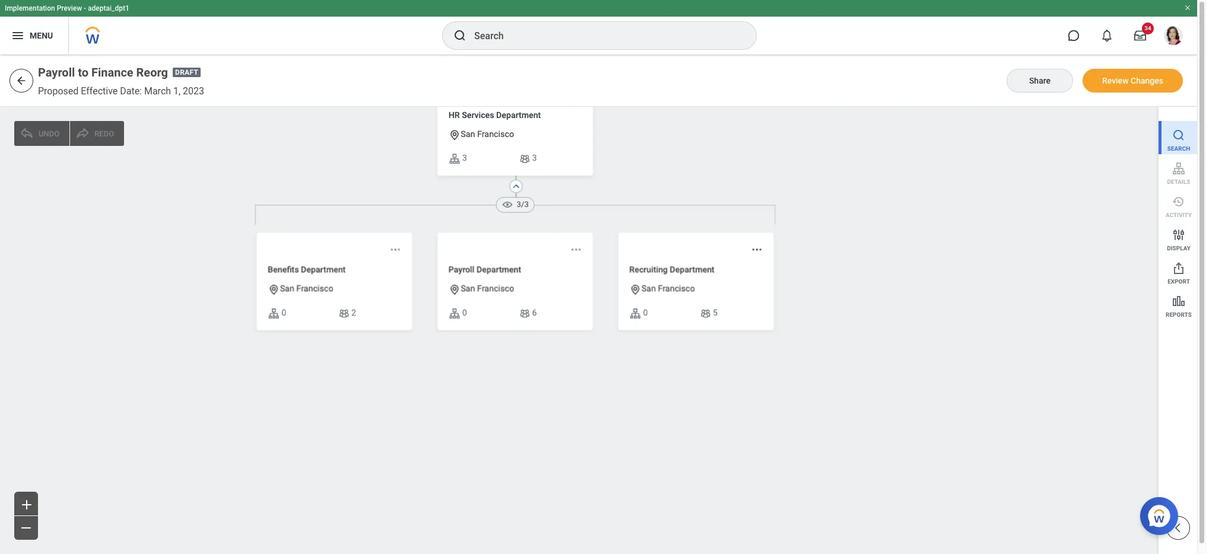 Task type: describe. For each thing, give the bounding box(es) containing it.
hr
[[449, 110, 460, 120]]

related actions image for 2
[[389, 244, 401, 256]]

redo
[[95, 129, 114, 138]]

menu button
[[0, 17, 68, 55]]

menu banner
[[0, 0, 1198, 55]]

francisco for 6
[[477, 284, 514, 295]]

2023
[[183, 86, 204, 97]]

34
[[1145, 25, 1152, 31]]

payroll to finance reorg
[[38, 65, 168, 80]]

search image
[[453, 29, 467, 43]]

san for 6
[[461, 284, 475, 295]]

francisco down hr services department
[[477, 130, 514, 140]]

search
[[1168, 145, 1191, 152]]

inbox large image
[[1135, 30, 1147, 42]]

3 for org chart icon associated with 3
[[462, 153, 467, 163]]

san down services at the top left
[[461, 130, 475, 140]]

minus image
[[19, 521, 33, 536]]

3/3
[[517, 201, 529, 209]]

implementation
[[5, 4, 55, 12]]

related actions image for 6
[[570, 244, 582, 256]]

payroll department
[[449, 265, 521, 275]]

plus image
[[18, 498, 34, 512]]

5
[[713, 308, 718, 318]]

san for 2
[[280, 284, 294, 295]]

org chart image for 6
[[449, 307, 461, 320]]

-
[[84, 4, 86, 12]]

6
[[532, 308, 537, 318]]

contact card matrix manager image for 2
[[338, 307, 350, 320]]

benefits
[[268, 265, 299, 275]]

display
[[1167, 245, 1191, 252]]

payroll for payroll to finance reorg
[[38, 65, 75, 80]]

san francisco for 5
[[642, 284, 695, 295]]

san for 5
[[642, 284, 656, 295]]

review
[[1103, 76, 1129, 85]]

menu
[[30, 31, 53, 40]]

0 for 5
[[643, 308, 648, 318]]

proposed
[[38, 86, 79, 97]]

preview
[[57, 4, 82, 12]]

to
[[78, 65, 88, 80]]

contact card matrix manager image for 6
[[519, 307, 531, 320]]

org chart image for 5
[[630, 307, 642, 320]]

0 for 2
[[282, 308, 286, 318]]

location image for 6
[[449, 284, 461, 296]]

san francisco down hr services department
[[461, 130, 514, 140]]



Task type: locate. For each thing, give the bounding box(es) containing it.
benefits department
[[268, 265, 346, 275]]

menu containing search
[[1159, 107, 1198, 321]]

redo button
[[70, 121, 124, 146]]

0
[[282, 308, 286, 318], [462, 308, 467, 318], [643, 308, 648, 318]]

location image
[[268, 284, 280, 296], [449, 284, 461, 296], [630, 284, 642, 296]]

reorg
[[136, 65, 168, 80]]

0 vertical spatial payroll
[[38, 65, 75, 80]]

3
[[462, 153, 467, 163], [532, 153, 537, 163]]

0 for 6
[[462, 308, 467, 318]]

chevron left image
[[1172, 523, 1184, 534]]

0 horizontal spatial payroll
[[38, 65, 75, 80]]

location image for 5
[[630, 284, 642, 296]]

org chart image
[[268, 307, 280, 320]]

0 vertical spatial contact card matrix manager image
[[519, 153, 531, 165]]

san francisco down payroll department
[[461, 284, 514, 295]]

0 horizontal spatial 0
[[282, 308, 286, 318]]

details
[[1168, 179, 1191, 185]]

1 vertical spatial payroll
[[449, 265, 475, 275]]

chevron up small image
[[510, 180, 522, 192]]

effective
[[81, 86, 118, 97]]

0 horizontal spatial contact card matrix manager image
[[519, 153, 531, 165]]

san down payroll department
[[461, 284, 475, 295]]

2 3 from the left
[[532, 153, 537, 163]]

contact card matrix manager image left 6
[[519, 307, 531, 320]]

implementation preview -   adeptai_dpt1
[[5, 4, 129, 12]]

1 horizontal spatial location image
[[449, 284, 461, 296]]

san francisco down "recruiting department"
[[642, 284, 695, 295]]

3 location image from the left
[[630, 284, 642, 296]]

org chart image down recruiting
[[630, 307, 642, 320]]

san
[[461, 130, 475, 140], [280, 284, 294, 295], [461, 284, 475, 295], [642, 284, 656, 295]]

org chart image
[[449, 153, 461, 165], [449, 307, 461, 320], [630, 307, 642, 320]]

3 down hr services department
[[532, 153, 537, 163]]

department for 6
[[477, 265, 521, 275]]

contact card matrix manager image
[[519, 153, 531, 165], [699, 307, 712, 320]]

arrow left image
[[15, 75, 27, 87]]

visible image
[[502, 199, 514, 211]]

review changes button
[[1083, 69, 1183, 93]]

1 horizontal spatial payroll
[[449, 265, 475, 275]]

2
[[351, 308, 356, 318]]

department
[[496, 110, 541, 120], [301, 265, 346, 275], [477, 265, 521, 275], [670, 265, 715, 275]]

1 horizontal spatial contact card matrix manager image
[[519, 307, 531, 320]]

close environment banner image
[[1185, 4, 1192, 11]]

contact card matrix manager image for 3
[[519, 153, 531, 165]]

profile logan mcneil image
[[1164, 26, 1183, 48]]

proposed effective date: march 1, 2023
[[38, 86, 204, 97]]

0 right org chart image
[[282, 308, 286, 318]]

location image down recruiting
[[630, 284, 642, 296]]

share button
[[1007, 69, 1074, 93]]

2 contact card matrix manager image from the left
[[519, 307, 531, 320]]

0 horizontal spatial location image
[[268, 284, 280, 296]]

1 horizontal spatial 3
[[532, 153, 537, 163]]

francisco for 2
[[297, 284, 333, 295]]

march
[[144, 86, 171, 97]]

contact card matrix manager image
[[338, 307, 350, 320], [519, 307, 531, 320]]

1 contact card matrix manager image from the left
[[338, 307, 350, 320]]

contact card matrix manager image left 5
[[699, 307, 712, 320]]

3 down services at the top left
[[462, 153, 467, 163]]

export
[[1168, 278, 1190, 285]]

san francisco for 6
[[461, 284, 514, 295]]

0 down payroll department
[[462, 308, 467, 318]]

francisco down 'benefits department'
[[297, 284, 333, 295]]

payroll
[[38, 65, 75, 80], [449, 265, 475, 275]]

2 horizontal spatial location image
[[630, 284, 642, 296]]

adeptai_dpt1
[[88, 4, 129, 12]]

undo button
[[14, 121, 70, 146]]

1 vertical spatial contact card matrix manager image
[[699, 307, 712, 320]]

department for 5
[[670, 265, 715, 275]]

org chart image for 3
[[449, 153, 461, 165]]

share
[[1030, 76, 1051, 85]]

francisco down "recruiting department"
[[658, 284, 695, 295]]

location image down benefits
[[268, 284, 280, 296]]

2 location image from the left
[[449, 284, 461, 296]]

34 button
[[1128, 23, 1154, 49]]

department for 2
[[301, 265, 346, 275]]

contact card matrix manager image left "2"
[[338, 307, 350, 320]]

0 horizontal spatial contact card matrix manager image
[[338, 307, 350, 320]]

draft
[[175, 69, 198, 77]]

location image for 2
[[268, 284, 280, 296]]

contact card matrix manager image for 5
[[699, 307, 712, 320]]

finance
[[91, 65, 133, 80]]

undo r image
[[76, 126, 90, 141]]

san down benefits
[[280, 284, 294, 295]]

recruiting
[[630, 265, 668, 275]]

recruiting department
[[630, 265, 715, 275]]

3 0 from the left
[[643, 308, 648, 318]]

1 3 from the left
[[462, 153, 467, 163]]

1 related actions image from the left
[[389, 244, 401, 256]]

hr services department
[[449, 110, 541, 120]]

1 horizontal spatial 0
[[462, 308, 467, 318]]

review changes
[[1103, 76, 1164, 85]]

payroll for payroll department
[[449, 265, 475, 275]]

0 horizontal spatial related actions image
[[389, 244, 401, 256]]

undo
[[39, 129, 59, 138]]

date:
[[120, 86, 142, 97]]

san down recruiting
[[642, 284, 656, 295]]

2 related actions image from the left
[[570, 244, 582, 256]]

2 horizontal spatial 0
[[643, 308, 648, 318]]

services
[[462, 110, 494, 120]]

1 location image from the left
[[268, 284, 280, 296]]

contact card matrix manager image up the chevron up small 'image' in the left of the page
[[519, 153, 531, 165]]

activity
[[1166, 212, 1192, 219]]

org chart image down location image
[[449, 153, 461, 165]]

san francisco down 'benefits department'
[[280, 284, 333, 295]]

1 0 from the left
[[282, 308, 286, 318]]

notifications large image
[[1101, 30, 1113, 42]]

francisco
[[477, 130, 514, 140], [297, 284, 333, 295], [477, 284, 514, 295], [658, 284, 695, 295]]

san francisco for 2
[[280, 284, 333, 295]]

1 horizontal spatial contact card matrix manager image
[[699, 307, 712, 320]]

changes
[[1131, 76, 1164, 85]]

francisco for 5
[[658, 284, 695, 295]]

0 down recruiting
[[643, 308, 648, 318]]

0 horizontal spatial 3
[[462, 153, 467, 163]]

justify image
[[11, 29, 25, 43]]

location image
[[449, 129, 461, 141]]

francisco down payroll department
[[477, 284, 514, 295]]

2 0 from the left
[[462, 308, 467, 318]]

reports
[[1166, 312, 1192, 318]]

menu
[[1159, 107, 1198, 321]]

related actions image
[[751, 244, 763, 256]]

related actions image
[[389, 244, 401, 256], [570, 244, 582, 256]]

org chart image down payroll department
[[449, 307, 461, 320]]

location image down payroll department
[[449, 284, 461, 296]]

san francisco
[[461, 130, 514, 140], [280, 284, 333, 295], [461, 284, 514, 295], [642, 284, 695, 295]]

1 horizontal spatial related actions image
[[570, 244, 582, 256]]

Search Workday  search field
[[474, 23, 732, 49]]

1,
[[173, 86, 181, 97]]

3 for 3's contact card matrix manager image
[[532, 153, 537, 163]]

undo l image
[[20, 126, 34, 141]]



Task type: vqa. For each thing, say whether or not it's contained in the screenshot.
the rightmost inbox image
no



